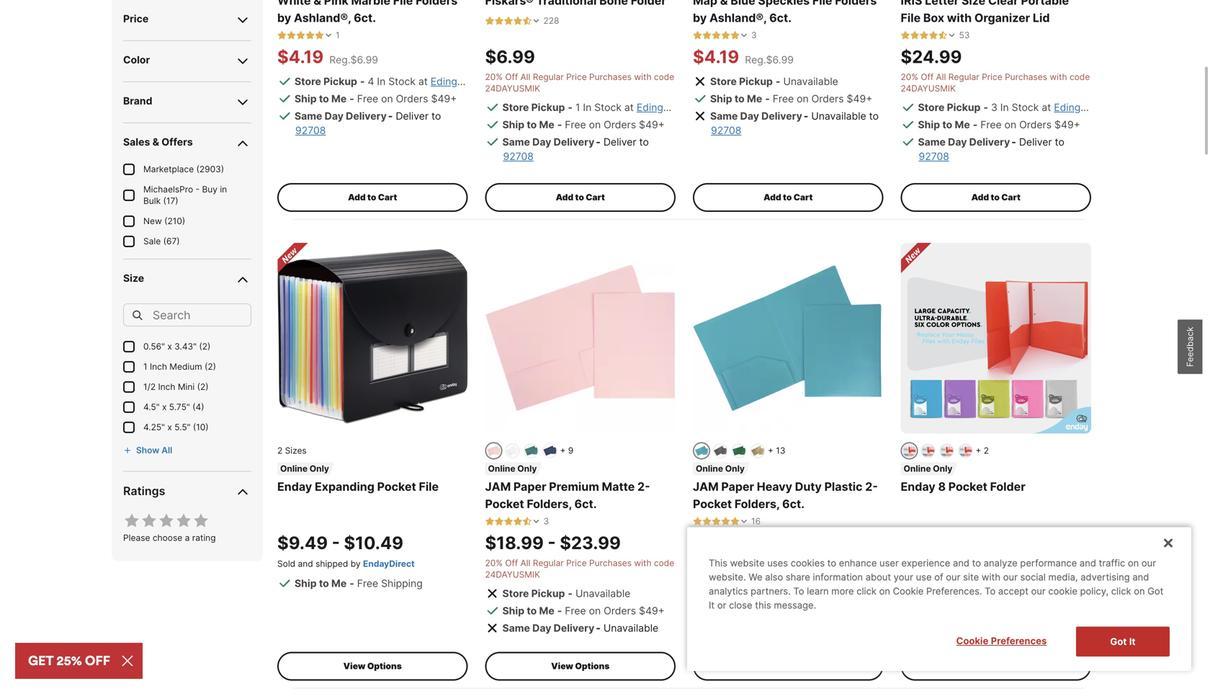Task type: describe. For each thing, give the bounding box(es) containing it.
pickup for 228
[[532, 101, 565, 114]]

deliver for $6.99
[[604, 136, 637, 148]]

free down store pickup - 3 in stock at edinger plaza
[[981, 119, 1002, 131]]

53
[[960, 30, 970, 41]]

white
[[277, 0, 311, 8]]

color
[[123, 54, 150, 66]]

tabler image inside show all button
[[123, 446, 132, 455]]

unavailable inside store pickup - unavailable ship to me - free on orders $49+
[[784, 588, 839, 600]]

20% inside $6.99 20% off all regular price purchases with code 24dayusmik
[[485, 72, 503, 82]]

2 endaydirect link from the left
[[987, 559, 1039, 569]]

cookie inside this website uses cookies to enhance user experience and to analyze performance and traffic on our website. we also share information about your use of our site with our social media, advertising and analytics partners. to learn more click on cookie preferences. to accept our cookie policy, click on got it or close this message.
[[893, 586, 924, 597]]

shipped inside $9.49 - $10.49 sold and shipped by endaydirect
[[316, 559, 348, 569]]

2 shipped from the left
[[940, 559, 972, 569]]

ship down '1' dialog
[[295, 93, 317, 105]]

1 for 1
[[336, 30, 340, 41]]

pickup for 3
[[740, 75, 773, 88]]

store pickup - unavailable for unavailable to
[[711, 75, 839, 88]]

1 button
[[277, 30, 340, 41]]

0 horizontal spatial plaza
[[470, 75, 496, 88]]

ship inside store pickup - unavailable ship to me - free on orders $49+
[[711, 605, 733, 617]]

$18.99
[[485, 532, 544, 554]]

$49+ for 228
[[639, 119, 665, 131]]

ship down $6.99
[[503, 119, 525, 131]]

2 jam paper premium matte 2-pocket folders, 6ct. image from the left
[[524, 444, 539, 458]]

pickup for 53
[[947, 101, 981, 114]]

delivery for white & pink marble file folders by ashland®, 6ct.
[[346, 110, 387, 122]]

on up "same day delivery - unavailable"
[[589, 605, 601, 617]]

stock for $24.99
[[1012, 101, 1040, 114]]

3 for map & blue speckles file folders by ashland®, 6ct.
[[752, 30, 757, 41]]

off inside 20% off all regular price purchases with code 24dayusmik
[[713, 558, 726, 568]]

size inside iris letter size clear portable file box with organizer lid
[[962, 0, 986, 8]]

and right advertising
[[1133, 571, 1150, 583]]

options for $18.99 - $23.99
[[575, 661, 610, 672]]

2 click from the left
[[1112, 586, 1132, 597]]

2- inside jam paper premium matte 2- pocket folders, 6ct.
[[638, 480, 651, 494]]

(67)
[[163, 236, 180, 247]]

reg.$6.99 for speckles
[[745, 54, 794, 66]]

deliver for $24.99
[[1020, 136, 1053, 148]]

folders for map & blue speckles file folders by ashland®, 6ct.
[[835, 0, 877, 8]]

marketplace
[[143, 164, 194, 175]]

our down social
[[1032, 586, 1046, 597]]

day for map & blue speckles file folders by ashland®, 6ct.
[[741, 110, 760, 122]]

free down $9.49 - $10.49 sold and shipped by endaydirect
[[357, 577, 379, 590]]

share
[[786, 571, 811, 583]]

michaelspro
[[143, 184, 193, 195]]

view for $9.49 - $10.49
[[344, 661, 366, 672]]

ship down 3 dropdown button
[[711, 93, 733, 105]]

1 for 1 inch medium (2)
[[143, 362, 147, 372]]

$49+ for 53
[[1055, 119, 1081, 131]]

only for sold and shipped by
[[934, 464, 953, 474]]

cart for white & pink marble file folders by ashland®, 6ct.
[[378, 192, 397, 203]]

letter
[[926, 0, 960, 8]]

with inside 20% off all regular price purchases with code 24dayusmik
[[842, 558, 860, 568]]

view for 20% off all regular price purchases with code 24dayusmik
[[759, 661, 782, 672]]

me for add to cart button for iris letter size clear portable file box with organizer lid
[[955, 119, 971, 131]]

use
[[917, 571, 932, 583]]

$4.19 for white & pink marble file folders by ashland®, 6ct.
[[277, 46, 324, 68]]

new image for $9.49 - $10.49
[[277, 243, 309, 275]]

x for 4.5"
[[162, 402, 167, 412]]

20% inside $18.99 - $23.99 20% off all regular price purchases with code 24dayusmik
[[485, 558, 503, 568]]

view for $18.99 - $23.99
[[551, 661, 574, 672]]

sales
[[123, 136, 150, 148]]

regular inside 20% off all regular price purchases with code 24dayusmik
[[741, 558, 772, 568]]

free down store pickup - 1 in stock at edinger plaza
[[565, 119, 586, 131]]

0 horizontal spatial at
[[419, 75, 428, 88]]

$49+ for 3
[[847, 93, 873, 105]]

16 dialog
[[693, 516, 761, 527]]

mini
[[178, 382, 195, 392]]

new image for sold and shipped by
[[901, 243, 933, 275]]

ship to me - free shipping for $9.49 - $10.49
[[295, 577, 423, 590]]

expanding
[[315, 480, 375, 494]]

1 enday 8 pocket folder image from the left
[[903, 444, 917, 458]]

enday for $9.49 - $10.49
[[277, 480, 312, 494]]

edinger for $24.99
[[1055, 101, 1091, 114]]

about
[[866, 571, 892, 583]]

our up accept
[[1004, 571, 1018, 583]]

$18.99 - $23.99 20% off all regular price purchases with code 24dayusmik
[[485, 532, 675, 580]]

enday expanding pocket file image
[[277, 243, 468, 434]]

online only for $9.49 - $10.49
[[280, 464, 329, 474]]

file inside map & blue speckles file folders by ashland®, 6ct.
[[813, 0, 833, 8]]

$4.19 reg.$6.99 for pink
[[277, 46, 378, 68]]

3 for jam paper premium matte 2- pocket folders, 6ct.
[[544, 516, 549, 527]]

4.5" x 5.75" (4)
[[143, 402, 204, 412]]

2 sizes
[[277, 446, 307, 456]]

24dayusmik inside $18.99 - $23.99 20% off all regular price purchases with code 24dayusmik
[[485, 570, 541, 580]]

20% inside "$24.99 20% off all regular price purchases with code 24dayusmik"
[[901, 72, 919, 82]]

map & blue speckles file folders by ashland®, 6ct. link
[[693, 0, 884, 27]]

ship down $24.99 on the top of page
[[919, 119, 941, 131]]

show
[[136, 445, 160, 456]]

inch for 1
[[150, 362, 167, 372]]

pink
[[324, 0, 349, 8]]

also
[[766, 571, 784, 583]]

marketplace (2903)
[[143, 164, 224, 175]]

1 vertical spatial jam paper heavy duty plastic 2-pocket folders, 6ct. image
[[732, 444, 747, 458]]

this
[[709, 557, 728, 569]]

view options for $9.49 - $10.49
[[344, 661, 402, 672]]

our up preferences.
[[947, 571, 961, 583]]

blue
[[731, 0, 756, 8]]

edinger for $6.99
[[637, 101, 673, 114]]

92708 for iris letter size clear portable file box with organizer lid
[[919, 150, 950, 163]]

all inside "$24.99 20% off all regular price purchases with code 24dayusmik"
[[937, 72, 947, 82]]

purchases inside $6.99 20% off all regular price purchases with code 24dayusmik
[[590, 72, 632, 82]]

store down the $18.99
[[503, 588, 529, 600]]

in
[[220, 184, 227, 195]]

got it
[[1111, 636, 1136, 647]]

add to cart for iris letter size clear portable file box with organizer lid
[[972, 192, 1021, 203]]

on inside store pickup - unavailable ship to me - free on orders $49+
[[797, 605, 809, 617]]

and inside $9.49 - $10.49 sold and shipped by endaydirect
[[298, 559, 313, 569]]

view options button for sold and shipped by
[[901, 652, 1092, 681]]

tabler image inside "228" dialog
[[523, 16, 532, 26]]

same day delivery - unavailable
[[503, 622, 659, 634]]

free down 4
[[357, 93, 379, 105]]

pocket inside 'enday expanding pocket file' link
[[377, 480, 416, 494]]

store for 228
[[503, 101, 529, 114]]

file inside white & pink marble file folders by ashland®, 6ct.
[[393, 0, 413, 8]]

it inside this website uses cookies to enhance user experience and to analyze performance and traffic on our website. we also share information about your use of our site with our social media, advertising and analytics partners. to learn more click on cookie preferences. to accept our cookie policy, click on got it or close this message.
[[709, 600, 715, 611]]

pickup up "same day delivery - unavailable"
[[532, 588, 565, 600]]

file inside iris letter size clear portable file box with organizer lid
[[901, 11, 921, 25]]

pocket inside jam paper heavy duty plastic 2- pocket folders, 6ct.
[[693, 497, 732, 511]]

1 endaydirect link from the left
[[363, 559, 415, 569]]

free up same day delivery - unavailable to 92708
[[773, 93, 794, 105]]

cookie preferences button
[[939, 627, 1065, 655]]

0 horizontal spatial deliver
[[396, 110, 429, 122]]

4.5"
[[143, 402, 160, 412]]

- inside same day delivery - unavailable to 92708
[[804, 110, 809, 122]]

$9.49 - $10.49 sold and shipped by endaydirect
[[277, 532, 415, 569]]

free inside store pickup - unavailable ship to me - free on orders $49+
[[773, 605, 794, 617]]

3 enday 8 pocket folder image from the left
[[940, 444, 955, 458]]

same for map & blue speckles file folders by ashland®, 6ct.
[[711, 110, 738, 122]]

iris letter size clear portable file box with organizer lid
[[901, 0, 1070, 25]]

shipping for $9.49 - $10.49
[[381, 577, 423, 590]]

this website uses cookies to enhance user experience and to analyze performance and traffic on our website. we also share information about your use of our site with our social media, advertising and analytics partners. to learn more click on cookie preferences. to accept our cookie policy, click on got it or close this message.
[[709, 557, 1164, 611]]

with inside this website uses cookies to enhance user experience and to analyze performance and traffic on our website. we also share information about your use of our site with our social media, advertising and analytics partners. to learn more click on cookie preferences. to accept our cookie policy, click on got it or close this message.
[[982, 571, 1001, 583]]

24dayusmik inside "$24.99 20% off all regular price purchases with code 24dayusmik"
[[901, 83, 956, 94]]

& for pink
[[314, 0, 322, 8]]

free up "same day delivery - unavailable"
[[565, 605, 586, 617]]

code inside 20% off all regular price purchases with code 24dayusmik
[[862, 558, 883, 568]]

4 enday 8 pocket folder image from the left
[[959, 444, 973, 458]]

online for 20% off all regular price purchases with code 24dayusmik
[[696, 464, 724, 474]]

x for 4.25"
[[167, 422, 172, 433]]

0 horizontal spatial &
[[152, 136, 159, 148]]

social
[[1021, 571, 1046, 583]]

on right policy,
[[1135, 586, 1146, 597]]

ship to me - free on orders $49+ down store pickup - 1 in stock at edinger plaza
[[503, 119, 665, 131]]

ship to me - free on orders $49+ up "same day delivery - unavailable"
[[503, 605, 665, 617]]

store pickup - unavailable ship to me - free on orders $49+
[[711, 588, 873, 617]]

store pickup - 3 in stock at edinger plaza
[[919, 101, 1119, 114]]

with inside iris letter size clear portable file box with organizer lid
[[948, 11, 972, 25]]

information
[[813, 571, 863, 583]]

Search search field
[[123, 304, 252, 327]]

me up "same day delivery - unavailable"
[[539, 605, 555, 617]]

9
[[569, 446, 574, 456]]

endaydirect inside $9.49 - $10.49 sold and shipped by endaydirect
[[363, 559, 415, 569]]

on down store pickup - 4 in stock at edinger plaza
[[381, 93, 393, 105]]

by up site
[[975, 559, 985, 569]]

orders up "same day delivery - unavailable"
[[604, 605, 636, 617]]

on down store pickup - 1 in stock at edinger plaza
[[589, 119, 601, 131]]

all inside $6.99 20% off all regular price purchases with code 24dayusmik
[[521, 72, 531, 82]]

view options button for $18.99 - $23.99
[[485, 652, 676, 681]]

(2) for 1 inch medium (2)
[[205, 362, 216, 372]]

(2903)
[[196, 164, 224, 175]]

+ 9
[[560, 446, 574, 456]]

4.25" x 5.5" (10)
[[143, 422, 209, 433]]

x for 0.56"
[[167, 341, 172, 352]]

message.
[[774, 600, 817, 611]]

& for blue
[[721, 0, 728, 8]]

site
[[964, 571, 980, 583]]

2- inside jam paper heavy duty plastic 2- pocket folders, 6ct.
[[866, 480, 878, 494]]

organizer
[[975, 11, 1031, 25]]

ratings
[[123, 484, 165, 498]]

only for 20% off all regular price purchases with code 24dayusmik
[[726, 464, 745, 474]]

purchases inside $18.99 - $23.99 20% off all regular price purchases with code 24dayusmik
[[590, 558, 632, 568]]

more
[[832, 586, 854, 597]]

cookie preferences
[[957, 635, 1048, 646]]

with inside $6.99 20% off all regular price purchases with code 24dayusmik
[[635, 72, 652, 82]]

enday 8 pocket folder link
[[901, 478, 1092, 496]]

white & pink marble file folders by ashland®, 6ct.
[[277, 0, 458, 25]]

$6.99 20% off all regular price purchases with code 24dayusmik
[[485, 46, 675, 94]]

add to cart for map & blue speckles file folders by ashland®, 6ct.
[[764, 192, 813, 203]]

add to cart for white & pink marble file folders by ashland®, 6ct.
[[348, 192, 397, 203]]

- inside $18.99 - $23.99 20% off all regular price purchases with code 24dayusmik
[[548, 532, 556, 554]]

our right traffic
[[1142, 557, 1157, 569]]

sale
[[143, 236, 161, 247]]

enday expanding pocket file
[[277, 480, 439, 494]]

analyze
[[984, 557, 1018, 569]]

it inside button
[[1130, 636, 1136, 647]]

jam paper premium matte 2- pocket folders, 6ct. link
[[485, 478, 676, 513]]

price inside $6.99 20% off all regular price purchases with code 24dayusmik
[[567, 72, 587, 82]]

53 dialog
[[901, 30, 970, 41]]

map
[[693, 0, 718, 8]]

228
[[544, 16, 560, 26]]

$49+ left or
[[639, 605, 665, 617]]

0 horizontal spatial same day delivery - deliver to 92708
[[295, 110, 441, 137]]

jam paper premium matte 2- pocket folders, 6ct.
[[485, 480, 651, 511]]

92708 for white & pink marble file folders by ashland®, 6ct.
[[296, 124, 326, 137]]

24dayusmik inside $6.99 20% off all regular price purchases with code 24dayusmik
[[485, 83, 541, 94]]

we
[[749, 571, 763, 583]]

folder
[[991, 480, 1026, 494]]

$10.49
[[344, 532, 404, 554]]

premium
[[549, 480, 600, 494]]

24dayusmik inside 20% off all regular price purchases with code 24dayusmik
[[693, 570, 748, 580]]

jam paper heavy duty plastic 2- pocket folders, 6ct. link
[[693, 478, 884, 513]]

enday expanding pocket file link
[[277, 478, 468, 496]]

(4)
[[193, 402, 204, 412]]

$6.99
[[485, 46, 535, 68]]

stock for $6.99
[[595, 101, 622, 114]]

website
[[731, 557, 765, 569]]

price up "color"
[[123, 13, 149, 25]]

on right traffic
[[1129, 557, 1140, 569]]

all inside $18.99 - $23.99 20% off all regular price purchases with code 24dayusmik
[[521, 558, 531, 568]]

3 dialog for folders,
[[485, 516, 549, 527]]

in for $6.99
[[583, 101, 592, 114]]

$9.49
[[277, 532, 328, 554]]

preferences
[[992, 635, 1048, 646]]

0 horizontal spatial stock
[[389, 75, 416, 88]]

13
[[776, 446, 786, 456]]

enday 8 pocket folder image
[[901, 243, 1092, 434]]

store pickup - unavailable for unavailable
[[503, 588, 631, 600]]

purchases inside "$24.99 20% off all regular price purchases with code 24dayusmik"
[[1005, 72, 1048, 82]]

by for map
[[693, 11, 707, 25]]

$24.99
[[901, 46, 963, 68]]

2 cart from the left
[[586, 192, 605, 203]]

+ for 20% off all regular price purchases with code 24dayusmik
[[768, 446, 774, 456]]

with inside "$24.99 20% off all regular price purchases with code 24dayusmik"
[[1050, 72, 1068, 82]]

brand
[[123, 95, 152, 107]]

or
[[718, 600, 727, 611]]

same for white & pink marble file folders by ashland®, 6ct.
[[295, 110, 322, 122]]

price inside $18.99 - $23.99 20% off all regular price purchases with code 24dayusmik
[[567, 558, 587, 568]]

regular inside "$24.99 20% off all regular price purchases with code 24dayusmik"
[[949, 72, 980, 82]]

add to cart button for map & blue speckles file folders by ashland®, 6ct.
[[693, 183, 884, 212]]

1 vertical spatial 1
[[576, 101, 581, 114]]

8
[[939, 480, 946, 494]]

orders for 1
[[396, 93, 429, 105]]

all inside button
[[162, 445, 172, 456]]

show all button
[[123, 445, 172, 456]]

1 click from the left
[[857, 586, 877, 597]]

0.56" x 3.43" (2)
[[143, 341, 211, 352]]

sales & offers
[[123, 136, 193, 148]]

please choose a rating
[[123, 533, 216, 543]]

learn
[[807, 586, 829, 597]]

jam for 20% off all regular price purchases with code 24dayusmik
[[693, 480, 719, 494]]

1/2 inch mini (2)
[[143, 382, 209, 392]]

(10)
[[193, 422, 209, 433]]

$4.19 for map & blue speckles file folders by ashland®, 6ct.
[[693, 46, 740, 68]]

uses
[[768, 557, 789, 569]]

matte
[[602, 480, 635, 494]]

a
[[185, 533, 190, 543]]

20% inside 20% off all regular price purchases with code 24dayusmik
[[693, 558, 711, 568]]

traffic
[[1100, 557, 1126, 569]]

1 to from the left
[[794, 586, 805, 597]]



Task type: locate. For each thing, give the bounding box(es) containing it.
your
[[894, 571, 914, 583]]

2 vertical spatial x
[[167, 422, 172, 433]]

1 options from the left
[[367, 661, 402, 672]]

92708 inside same day delivery - unavailable to 92708
[[711, 124, 742, 137]]

in
[[377, 75, 386, 88], [583, 101, 592, 114], [1001, 101, 1010, 114]]

1 jam paper premium matte 2-pocket folders, 6ct. image from the left
[[506, 444, 520, 458]]

6ct.
[[354, 11, 376, 25], [770, 11, 792, 25], [575, 497, 597, 511], [783, 497, 805, 511]]

ship down experience
[[919, 577, 941, 590]]

folders, inside jam paper heavy duty plastic 2- pocket folders, 6ct.
[[735, 497, 780, 511]]

off down $24.99 on the top of page
[[921, 72, 934, 82]]

0 horizontal spatial reg.$6.99
[[330, 54, 378, 66]]

stock
[[389, 75, 416, 88], [595, 101, 622, 114], [1012, 101, 1040, 114]]

3 online only from the left
[[696, 464, 745, 474]]

3 view options from the left
[[759, 661, 818, 672]]

2 online only from the left
[[488, 464, 537, 474]]

inch down 0.56"
[[150, 362, 167, 372]]

4 add to cart from the left
[[972, 192, 1021, 203]]

jam up 16 dialog
[[693, 480, 719, 494]]

heavy
[[757, 480, 793, 494]]

1 ashland®, from the left
[[294, 11, 351, 25]]

free right this
[[773, 605, 794, 617]]

got inside button
[[1111, 636, 1128, 647]]

1 horizontal spatial cookie
[[957, 635, 989, 646]]

in for $24.99
[[1001, 101, 1010, 114]]

1 horizontal spatial $4.19
[[693, 46, 740, 68]]

store for 3
[[711, 75, 737, 88]]

0 horizontal spatial 1
[[143, 362, 147, 372]]

2 horizontal spatial 1
[[576, 101, 581, 114]]

2 horizontal spatial plaza
[[1094, 101, 1119, 114]]

shipped
[[316, 559, 348, 569], [940, 559, 972, 569]]

ashland®, down the blue
[[710, 11, 767, 25]]

folders, inside jam paper premium matte 2- pocket folders, 6ct.
[[527, 497, 572, 511]]

+ up enday 8 pocket folder
[[976, 446, 982, 456]]

me down store pickup - 3 in stock at edinger plaza
[[955, 119, 971, 131]]

store inside store pickup - unavailable ship to me - free on orders $49+
[[711, 588, 737, 600]]

store down $24.99 on the top of page
[[919, 101, 945, 114]]

2 folders, from the left
[[735, 497, 780, 511]]

2 vertical spatial 3
[[544, 516, 549, 527]]

1 folders, from the left
[[527, 497, 572, 511]]

3 jam paper premium matte 2-pocket folders, 6ct. image from the left
[[543, 444, 558, 458]]

online only for sold and shipped by
[[904, 464, 953, 474]]

this
[[756, 600, 772, 611]]

code up about
[[862, 558, 883, 568]]

1 horizontal spatial store pickup - unavailable
[[711, 75, 839, 88]]

0 vertical spatial jam paper premium matte 2-pocket folders, 6ct. image
[[485, 243, 676, 434]]

2 horizontal spatial jam paper premium matte 2-pocket folders, 6ct. image
[[543, 444, 558, 458]]

3 cart from the left
[[794, 192, 813, 203]]

deliver down store pickup - 4 in stock at edinger plaza
[[396, 110, 429, 122]]

2 endaydirect from the left
[[987, 559, 1039, 569]]

file inside 'enday expanding pocket file' link
[[419, 480, 439, 494]]

1 new image from the left
[[277, 243, 309, 275]]

1 vertical spatial 3 dialog
[[485, 516, 549, 527]]

at down "$24.99 20% off all regular price purchases with code 24dayusmik"
[[1042, 101, 1052, 114]]

-
[[360, 75, 365, 88], [776, 75, 781, 88], [350, 93, 354, 105], [766, 93, 770, 105], [568, 101, 573, 114], [984, 101, 989, 114], [388, 110, 393, 122], [804, 110, 809, 122], [558, 119, 562, 131], [974, 119, 978, 131], [596, 136, 601, 148], [1012, 136, 1017, 148], [196, 184, 200, 195], [332, 532, 340, 554], [548, 532, 556, 554], [350, 577, 354, 590], [974, 577, 978, 590], [568, 588, 573, 600], [776, 588, 781, 600], [558, 605, 562, 617], [766, 605, 770, 617], [596, 622, 601, 634]]

plaza for $6.99
[[676, 101, 702, 114]]

6ct. inside jam paper heavy duty plastic 2- pocket folders, 6ct.
[[783, 497, 805, 511]]

to
[[319, 93, 329, 105], [735, 93, 745, 105], [432, 110, 441, 122], [870, 110, 879, 122], [527, 119, 537, 131], [943, 119, 953, 131], [640, 136, 649, 148], [1056, 136, 1065, 148], [368, 192, 376, 203], [576, 192, 584, 203], [783, 192, 792, 203], [991, 192, 1000, 203], [828, 557, 837, 569], [973, 557, 982, 569], [319, 577, 329, 590], [943, 577, 953, 590], [527, 605, 537, 617], [735, 605, 745, 617]]

me inside store pickup - unavailable ship to me - free on orders $49+
[[747, 605, 763, 617]]

enday 8 pocket folder
[[901, 480, 1026, 494]]

1 horizontal spatial jam paper premium matte 2-pocket folders, 6ct. image
[[524, 444, 539, 458]]

228 dialog
[[485, 15, 560, 27]]

add for map & blue speckles file folders by ashland®, 6ct.
[[764, 192, 782, 203]]

1 horizontal spatial in
[[583, 101, 592, 114]]

enday 8 pocket folder image
[[903, 444, 917, 458], [921, 444, 936, 458], [940, 444, 955, 458], [959, 444, 973, 458]]

preferences.
[[927, 586, 983, 597]]

4 view options from the left
[[967, 661, 1026, 672]]

0 horizontal spatial $4.19
[[277, 46, 324, 68]]

4.25"
[[143, 422, 165, 433]]

1 horizontal spatial folders,
[[735, 497, 780, 511]]

and down $9.49 at the bottom left
[[298, 559, 313, 569]]

off inside "$24.99 20% off all regular price purchases with code 24dayusmik"
[[921, 72, 934, 82]]

cookie left the preferences
[[957, 635, 989, 646]]

off down the $18.99
[[506, 558, 518, 568]]

jam inside jam paper heavy duty plastic 2- pocket folders, 6ct.
[[693, 480, 719, 494]]

3 dialog down the blue
[[693, 30, 757, 41]]

all down the $18.99
[[521, 558, 531, 568]]

tabler image
[[523, 16, 532, 26], [287, 31, 296, 40], [306, 31, 315, 40], [315, 31, 324, 40], [703, 31, 712, 40], [712, 31, 721, 40], [721, 31, 731, 40], [901, 31, 911, 40], [920, 31, 929, 40], [929, 31, 939, 40], [123, 446, 132, 455], [123, 512, 141, 530], [175, 512, 192, 530], [192, 512, 210, 530], [485, 517, 495, 526], [504, 517, 514, 526], [693, 517, 703, 526], [712, 517, 721, 526], [731, 517, 740, 526]]

rating
[[192, 533, 216, 543]]

2- right plastic
[[866, 480, 878, 494]]

purchases up store pickup - 1 in stock at edinger plaza
[[590, 72, 632, 82]]

1 ship to me - free shipping from the left
[[295, 577, 423, 590]]

0 horizontal spatial new image
[[277, 243, 309, 275]]

view options button
[[277, 652, 468, 681], [485, 652, 676, 681], [693, 652, 884, 681], [901, 652, 1092, 681]]

16
[[752, 516, 761, 527]]

only up jam paper premium matte 2- pocket folders, 6ct.
[[518, 464, 537, 474]]

&
[[314, 0, 322, 8], [721, 0, 728, 8], [152, 136, 159, 148]]

jam paper heavy duty plastic 2- pocket folders, 6ct.
[[693, 480, 878, 511]]

0 vertical spatial 3
[[752, 30, 757, 41]]

only up expanding
[[310, 464, 329, 474]]

ashland®, down pink
[[294, 11, 351, 25]]

6ct. for map
[[770, 11, 792, 25]]

got inside this website uses cookies to enhance user experience and to analyze performance and traffic on our website. we also share information about your use of our site with our social media, advertising and analytics partners. to learn more click on cookie preferences. to accept our cookie policy, click on got it or close this message.
[[1148, 586, 1164, 597]]

1 cart from the left
[[378, 192, 397, 203]]

regular inside $6.99 20% off all regular price purchases with code 24dayusmik
[[533, 72, 564, 82]]

folders for white & pink marble file folders by ashland®, 6ct.
[[416, 0, 458, 8]]

1 jam paper heavy duty plastic 2-pocket folders, 6ct. image from the left
[[695, 444, 709, 458]]

2 enday 8 pocket folder image from the left
[[921, 444, 936, 458]]

228 button
[[485, 15, 560, 27]]

2 options from the left
[[575, 661, 610, 672]]

ship to me - free shipping down sold and shipped by endaydirect
[[919, 577, 1047, 590]]

ship to me - free on orders $49+ down 4
[[295, 93, 457, 105]]

ship to me - free on orders $49+ for iris letter size clear portable file box with organizer lid
[[919, 119, 1081, 131]]

1 $4.19 reg.$6.99 from the left
[[277, 46, 378, 68]]

4 online only from the left
[[904, 464, 953, 474]]

1 horizontal spatial got
[[1148, 586, 1164, 597]]

1 horizontal spatial plaza
[[676, 101, 702, 114]]

paper for $18.99 - $23.99
[[514, 480, 547, 494]]

me for 3rd add to cart button from the right
[[539, 119, 555, 131]]

view options for $18.99 - $23.99
[[551, 661, 610, 672]]

price
[[123, 13, 149, 25], [567, 72, 587, 82], [982, 72, 1003, 82], [567, 558, 587, 568], [774, 558, 795, 568]]

0 horizontal spatial $4.19 reg.$6.99
[[277, 46, 378, 68]]

x left '5.5"'
[[167, 422, 172, 433]]

size down "sale"
[[123, 272, 144, 284]]

user
[[880, 557, 899, 569]]

& inside white & pink marble file folders by ashland®, 6ct.
[[314, 0, 322, 8]]

1 horizontal spatial ship to me - free shipping
[[919, 577, 1047, 590]]

+ for sold and shipped by
[[976, 446, 982, 456]]

map & blue speckles file folders by ashland®, 6ct.
[[693, 0, 877, 25]]

same day delivery - deliver to 92708 for $24.99
[[919, 136, 1065, 163]]

add for iris letter size clear portable file box with organizer lid
[[972, 192, 990, 203]]

by for $9.49
[[351, 559, 361, 569]]

2 horizontal spatial deliver
[[1020, 136, 1053, 148]]

edinger
[[431, 75, 467, 88], [637, 101, 673, 114], [1055, 101, 1091, 114]]

3 view from the left
[[759, 661, 782, 672]]

4 options from the left
[[991, 661, 1026, 672]]

store
[[295, 75, 321, 88], [711, 75, 737, 88], [503, 101, 529, 114], [919, 101, 945, 114], [503, 588, 529, 600], [711, 588, 737, 600]]

0.56"
[[143, 341, 165, 352]]

2 horizontal spatial +
[[976, 446, 982, 456]]

0 horizontal spatial enday
[[277, 480, 312, 494]]

2 sold from the left
[[901, 559, 919, 569]]

2 $4.19 from the left
[[693, 46, 740, 68]]

shipping for sold and shipped by
[[1005, 577, 1047, 590]]

code up store pickup - 1 in stock at edinger plaza
[[654, 72, 675, 82]]

online up 16 dropdown button
[[696, 464, 724, 474]]

store down 3 dropdown button
[[711, 75, 737, 88]]

only up 8
[[934, 464, 953, 474]]

online for $18.99 - $23.99
[[488, 464, 516, 474]]

inch
[[150, 362, 167, 372], [158, 382, 175, 392]]

off down $6.99
[[506, 72, 518, 82]]

at for $24.99
[[1042, 101, 1052, 114]]

1 horizontal spatial it
[[1130, 636, 1136, 647]]

4 view from the left
[[967, 661, 990, 672]]

folders inside map & blue speckles file folders by ashland®, 6ct.
[[835, 0, 877, 8]]

2 online from the left
[[488, 464, 516, 474]]

store pickup - unavailable
[[711, 75, 839, 88], [503, 588, 631, 600]]

3 dialog
[[693, 30, 757, 41], [485, 516, 549, 527]]

ashland®, for pink
[[294, 11, 351, 25]]

and up advertising
[[1080, 557, 1097, 569]]

regular down the $18.99
[[533, 558, 564, 568]]

folders inside white & pink marble file folders by ashland®, 6ct.
[[416, 0, 458, 8]]

1 horizontal spatial click
[[1112, 586, 1132, 597]]

reg.$6.99 up 4
[[330, 54, 378, 66]]

0 horizontal spatial edinger
[[431, 75, 467, 88]]

20% down the $18.99
[[485, 558, 503, 568]]

medium
[[170, 362, 202, 372]]

1 + from the left
[[560, 446, 566, 456]]

2 horizontal spatial at
[[1042, 101, 1052, 114]]

jam paper heavy duty plastic 2-pocket folders, 6ct. image
[[693, 243, 884, 434], [732, 444, 747, 458]]

1 online only from the left
[[280, 464, 329, 474]]

tabler image
[[485, 16, 495, 26], [495, 16, 504, 26], [504, 16, 514, 26], [514, 16, 523, 26], [277, 31, 287, 40], [296, 31, 306, 40], [693, 31, 703, 40], [731, 31, 740, 40], [911, 31, 920, 40], [939, 31, 948, 40], [141, 512, 158, 530], [158, 512, 175, 530], [495, 517, 504, 526], [514, 517, 523, 526], [523, 517, 532, 526], [703, 517, 712, 526], [721, 517, 731, 526]]

3 inside popup button
[[544, 516, 549, 527]]

3 dialog for by
[[693, 30, 757, 41]]

view options for sold and shipped by
[[967, 661, 1026, 672]]

inch for 1/2
[[158, 382, 175, 392]]

0 horizontal spatial folders
[[416, 0, 458, 8]]

1 dialog
[[277, 30, 340, 41]]

jam paper premium matte 2-pocket folders, 6ct. image
[[485, 243, 676, 434], [487, 444, 501, 458]]

paper inside jam paper heavy duty plastic 2- pocket folders, 6ct.
[[722, 480, 755, 494]]

2 + from the left
[[768, 446, 774, 456]]

same inside same day delivery - unavailable to 92708
[[711, 110, 738, 122]]

on down store pickup - 3 in stock at edinger plaza
[[1005, 119, 1017, 131]]

me for view options button for $9.49 - $10.49
[[332, 577, 347, 590]]

2 horizontal spatial 3
[[992, 101, 998, 114]]

2 reg.$6.99 from the left
[[745, 54, 794, 66]]

0 horizontal spatial ashland®,
[[294, 11, 351, 25]]

free
[[357, 93, 379, 105], [773, 93, 794, 105], [565, 119, 586, 131], [981, 119, 1002, 131], [357, 577, 379, 590], [981, 577, 1002, 590], [565, 605, 586, 617], [773, 605, 794, 617]]

$49+
[[431, 93, 457, 105], [847, 93, 873, 105], [639, 119, 665, 131], [1055, 119, 1081, 131], [639, 605, 665, 617], [847, 605, 873, 617]]

stock down "$24.99 20% off all regular price purchases with code 24dayusmik"
[[1012, 101, 1040, 114]]

0 horizontal spatial jam paper heavy duty plastic 2-pocket folders, 6ct. image
[[695, 444, 709, 458]]

ashland®, inside white & pink marble file folders by ashland®, 6ct.
[[294, 11, 351, 25]]

orders up same day delivery - unavailable to 92708
[[812, 93, 844, 105]]

1 horizontal spatial folders
[[835, 0, 877, 8]]

same day delivery - deliver to 92708 down store pickup - 3 in stock at edinger plaza
[[919, 136, 1065, 163]]

1 vertical spatial size
[[123, 272, 144, 284]]

sold inside $9.49 - $10.49 sold and shipped by endaydirect
[[277, 559, 296, 569]]

0 vertical spatial jam paper heavy duty plastic 2-pocket folders, 6ct. image
[[693, 243, 884, 434]]

1 horizontal spatial size
[[962, 0, 986, 8]]

1 horizontal spatial stock
[[595, 101, 622, 114]]

ship down the $18.99
[[503, 605, 525, 617]]

partners.
[[751, 586, 791, 597]]

0 horizontal spatial 2
[[277, 446, 283, 456]]

2 2 from the left
[[984, 446, 990, 456]]

x right 0.56"
[[167, 341, 172, 352]]

(210)
[[164, 216, 185, 226]]

0 horizontal spatial cookie
[[893, 586, 924, 597]]

online for sold and shipped by
[[904, 464, 932, 474]]

and up 'use' at the bottom right
[[922, 559, 937, 569]]

24dayusmik
[[485, 83, 541, 94], [901, 83, 956, 94], [485, 570, 541, 580], [693, 570, 748, 580]]

$4.19 reg.$6.99 for blue
[[693, 46, 794, 68]]

options for 20% off all regular price purchases with code 24dayusmik
[[783, 661, 818, 672]]

ship to me - free on orders $49+ up same day delivery - unavailable to 92708
[[711, 93, 873, 105]]

20% up website.
[[693, 558, 711, 568]]

1 vertical spatial it
[[1130, 636, 1136, 647]]

1 2- from the left
[[638, 480, 651, 494]]

$4.19 reg.$6.99 down 3 dropdown button
[[693, 46, 794, 68]]

3 add to cart button from the left
[[693, 183, 884, 212]]

1 view options button from the left
[[277, 652, 468, 681]]

orders down learn
[[812, 605, 844, 617]]

1 vertical spatial jam paper premium matte 2-pocket folders, 6ct. image
[[487, 444, 501, 458]]

1 vertical spatial inch
[[158, 382, 175, 392]]

delivery
[[346, 110, 387, 122], [762, 110, 803, 122], [554, 136, 595, 148], [970, 136, 1011, 148], [554, 622, 595, 634]]

by inside white & pink marble file folders by ashland®, 6ct.
[[277, 11, 291, 25]]

1 horizontal spatial sold
[[901, 559, 919, 569]]

same day delivery - deliver to 92708 for $6.99
[[503, 136, 649, 163]]

2 add from the left
[[556, 192, 574, 203]]

by down $10.49
[[351, 559, 361, 569]]

deliver down store pickup - 3 in stock at edinger plaza
[[1020, 136, 1053, 148]]

paper inside jam paper premium matte 2- pocket folders, 6ct.
[[514, 480, 547, 494]]

ship down $9.49 at the bottom left
[[295, 577, 317, 590]]

92708 for map & blue speckles file folders by ashland®, 6ct.
[[711, 124, 742, 137]]

cookie down your
[[893, 586, 924, 597]]

5.5"
[[175, 422, 191, 433]]

0 vertical spatial (2)
[[199, 341, 211, 352]]

1 horizontal spatial endaydirect
[[987, 559, 1039, 569]]

0 vertical spatial store pickup - unavailable
[[711, 75, 839, 88]]

pickup for 1
[[324, 75, 357, 88]]

2 horizontal spatial in
[[1001, 101, 1010, 114]]

20%
[[485, 72, 503, 82], [901, 72, 919, 82], [485, 558, 503, 568], [693, 558, 711, 568]]

3 view options button from the left
[[693, 652, 884, 681]]

store for 53
[[919, 101, 945, 114]]

day for iris letter size clear portable file box with organizer lid
[[949, 136, 968, 148]]

cookies
[[791, 557, 825, 569]]

0 vertical spatial cookie
[[893, 586, 924, 597]]

on down learn
[[797, 605, 809, 617]]

and up site
[[954, 557, 970, 569]]

3 add to cart from the left
[[764, 192, 813, 203]]

1 vertical spatial 3
[[992, 101, 998, 114]]

0 horizontal spatial got
[[1111, 636, 1128, 647]]

show all
[[136, 445, 172, 456]]

0 horizontal spatial in
[[377, 75, 386, 88]]

ship to me - free on orders $49+ for map & blue speckles file folders by ashland®, 6ct.
[[711, 93, 873, 105]]

0 horizontal spatial ship to me - free shipping
[[295, 577, 423, 590]]

shipping
[[381, 577, 423, 590], [1005, 577, 1047, 590]]

6ct. for white
[[354, 11, 376, 25]]

endaydirect
[[363, 559, 415, 569], [987, 559, 1039, 569]]

1 inside dialog
[[336, 30, 340, 41]]

3 jam paper heavy duty plastic 2-pocket folders, 6ct. image from the left
[[751, 444, 765, 458]]

(2) for 1/2 inch mini (2)
[[197, 382, 209, 392]]

online only down sizes
[[280, 464, 329, 474]]

cart for map & blue speckles file folders by ashland®, 6ct.
[[794, 192, 813, 203]]

iris letter size clear portable file box with organizer lid link
[[901, 0, 1092, 27]]

(2) for 0.56" x 3.43" (2)
[[199, 341, 211, 352]]

2 ashland®, from the left
[[710, 11, 767, 25]]

2 horizontal spatial jam paper heavy duty plastic 2-pocket folders, 6ct. image
[[751, 444, 765, 458]]

0 horizontal spatial endaydirect
[[363, 559, 415, 569]]

advertising
[[1081, 571, 1131, 583]]

jam for $18.99 - $23.99
[[485, 480, 511, 494]]

4
[[368, 75, 374, 88]]

1 $4.19 from the left
[[277, 46, 324, 68]]

2 shipping from the left
[[1005, 577, 1047, 590]]

online for $9.49 - $10.49
[[280, 464, 308, 474]]

off inside $6.99 20% off all regular price purchases with code 24dayusmik
[[506, 72, 518, 82]]

- inside $9.49 - $10.49 sold and shipped by endaydirect
[[332, 532, 340, 554]]

same
[[295, 110, 322, 122], [711, 110, 738, 122], [503, 136, 530, 148], [919, 136, 946, 148], [503, 622, 530, 634]]

day for white & pink marble file folders by ashland®, 6ct.
[[325, 110, 344, 122]]

stock down $6.99 20% off all regular price purchases with code 24dayusmik
[[595, 101, 622, 114]]

& inside map & blue speckles file folders by ashland®, 6ct.
[[721, 0, 728, 8]]

to inside same day delivery - unavailable to 92708
[[870, 110, 879, 122]]

0 vertical spatial size
[[962, 0, 986, 8]]

same day delivery - deliver to 92708
[[295, 110, 441, 137], [503, 136, 649, 163], [919, 136, 1065, 163]]

0 horizontal spatial 3 dialog
[[485, 516, 549, 527]]

add to cart button for iris letter size clear portable file box with organizer lid
[[901, 183, 1092, 212]]

2 paper from the left
[[722, 480, 755, 494]]

1 horizontal spatial at
[[625, 101, 634, 114]]

+ 2
[[976, 446, 990, 456]]

4 view options button from the left
[[901, 652, 1092, 681]]

sold down $9.49 at the bottom left
[[277, 559, 296, 569]]

code inside "$24.99 20% off all regular price purchases with code 24dayusmik"
[[1070, 72, 1091, 82]]

& right sales
[[152, 136, 159, 148]]

1 horizontal spatial reg.$6.99
[[745, 54, 794, 66]]

1 sold from the left
[[277, 559, 296, 569]]

- inside michaelspro - buy in bulk (17)
[[196, 184, 200, 195]]

6ct. down speckles
[[770, 11, 792, 25]]

1 down $6.99 20% off all regular price purchases with code 24dayusmik
[[576, 101, 581, 114]]

1 vertical spatial got
[[1111, 636, 1128, 647]]

pocket up 3 popup button on the left
[[485, 497, 524, 511]]

on up same day delivery - unavailable to 92708
[[797, 93, 809, 105]]

1 add to cart from the left
[[348, 192, 397, 203]]

1 enday from the left
[[277, 480, 312, 494]]

store pickup - unavailable up "same day delivery - unavailable"
[[503, 588, 631, 600]]

2 horizontal spatial edinger
[[1055, 101, 1091, 114]]

6ct. inside white & pink marble file folders by ashland®, 6ct.
[[354, 11, 376, 25]]

2 left sizes
[[277, 446, 283, 456]]

+
[[560, 446, 566, 456], [768, 446, 774, 456], [976, 446, 982, 456]]

4 only from the left
[[934, 464, 953, 474]]

0 horizontal spatial paper
[[514, 480, 547, 494]]

2 up enday 8 pocket folder link
[[984, 446, 990, 456]]

$49+ down store pickup - 1 in stock at edinger plaza
[[639, 119, 665, 131]]

unavailable inside same day delivery - unavailable to 92708
[[812, 110, 867, 122]]

0 horizontal spatial 3
[[544, 516, 549, 527]]

2 new image from the left
[[901, 243, 933, 275]]

$4.19 down 3 dropdown button
[[693, 46, 740, 68]]

2 ship to me - free shipping from the left
[[919, 577, 1047, 590]]

1 2 from the left
[[277, 446, 283, 456]]

options
[[367, 661, 402, 672], [575, 661, 610, 672], [783, 661, 818, 672], [991, 661, 1026, 672]]

2 add to cart button from the left
[[485, 183, 676, 212]]

stock right 4
[[389, 75, 416, 88]]

92708
[[296, 124, 326, 137], [711, 124, 742, 137], [503, 150, 534, 163], [919, 150, 950, 163]]

1 horizontal spatial shipped
[[940, 559, 972, 569]]

purchases
[[590, 72, 632, 82], [1005, 72, 1048, 82], [590, 558, 632, 568], [798, 558, 840, 568]]

only for $9.49 - $10.49
[[310, 464, 329, 474]]

paper
[[514, 480, 547, 494], [722, 480, 755, 494]]

0 vertical spatial inch
[[150, 362, 167, 372]]

0 vertical spatial 1
[[336, 30, 340, 41]]

day inside same day delivery - unavailable to 92708
[[741, 110, 760, 122]]

0 horizontal spatial it
[[709, 600, 715, 611]]

off inside $18.99 - $23.99 20% off all regular price purchases with code 24dayusmik
[[506, 558, 518, 568]]

$49+ inside store pickup - unavailable ship to me - free on orders $49+
[[847, 605, 873, 617]]

0 horizontal spatial shipped
[[316, 559, 348, 569]]

bulk
[[143, 196, 161, 206]]

1 online from the left
[[280, 464, 308, 474]]

file
[[393, 0, 413, 8], [813, 0, 833, 8], [901, 11, 921, 25], [419, 480, 439, 494]]

2 jam paper heavy duty plastic 2-pocket folders, 6ct. image from the left
[[714, 444, 728, 458]]

code inside $6.99 20% off all regular price purchases with code 24dayusmik
[[654, 72, 675, 82]]

regular inside $18.99 - $23.99 20% off all regular price purchases with code 24dayusmik
[[533, 558, 564, 568]]

3 + from the left
[[976, 446, 982, 456]]

0 horizontal spatial sold
[[277, 559, 296, 569]]

me for view options button related to sold and shipped by
[[955, 577, 971, 590]]

price up the also
[[774, 558, 795, 568]]

reg.$6.99 for marble
[[330, 54, 378, 66]]

view options button for 20% off all regular price purchases with code 24dayusmik
[[693, 652, 884, 681]]

online only up 3 popup button on the left
[[488, 464, 537, 474]]

1 horizontal spatial +
[[768, 446, 774, 456]]

0 horizontal spatial endaydirect link
[[363, 559, 415, 569]]

to inside store pickup - unavailable ship to me - free on orders $49+
[[735, 605, 745, 617]]

1 horizontal spatial edinger
[[637, 101, 673, 114]]

+ left 13
[[768, 446, 774, 456]]

price up store pickup - 3 in stock at edinger plaza
[[982, 72, 1003, 82]]

delivery for iris letter size clear portable file box with organizer lid
[[970, 136, 1011, 148]]

0 horizontal spatial folders,
[[527, 497, 572, 511]]

store pickup - 4 in stock at edinger plaza
[[295, 75, 496, 88]]

ship to me - free shipping for sold and shipped by
[[919, 577, 1047, 590]]

1 horizontal spatial shipping
[[1005, 577, 1047, 590]]

orders down store pickup - 4 in stock at edinger plaza
[[396, 93, 429, 105]]

at right 4
[[419, 75, 428, 88]]

$23.99
[[560, 532, 621, 554]]

folders right marble
[[416, 0, 458, 8]]

6ct. for jam
[[783, 497, 805, 511]]

purchases down $23.99
[[590, 558, 632, 568]]

please
[[123, 533, 150, 543]]

endaydirect link
[[363, 559, 415, 569], [987, 559, 1039, 569]]

1 vertical spatial (2)
[[205, 362, 216, 372]]

with
[[948, 11, 972, 25], [635, 72, 652, 82], [1050, 72, 1068, 82], [635, 558, 652, 568], [842, 558, 860, 568], [982, 571, 1001, 583]]

pocket
[[377, 480, 416, 494], [949, 480, 988, 494], [485, 497, 524, 511], [693, 497, 732, 511]]

same day delivery - unavailable to 92708
[[711, 110, 879, 137]]

1 view from the left
[[344, 661, 366, 672]]

free right site
[[981, 577, 1002, 590]]

2 view options from the left
[[551, 661, 610, 672]]

portable
[[1022, 0, 1070, 8]]

1 endaydirect from the left
[[363, 559, 415, 569]]

by for white
[[277, 11, 291, 25]]

orders for 3
[[812, 93, 844, 105]]

1 paper from the left
[[514, 480, 547, 494]]

me for add to cart button related to white & pink marble file folders by ashland®, 6ct.
[[332, 93, 347, 105]]

jam paper heavy duty plastic 2-pocket folders, 6ct. image
[[695, 444, 709, 458], [714, 444, 728, 458], [751, 444, 765, 458]]

view for sold and shipped by
[[967, 661, 990, 672]]

3 add from the left
[[764, 192, 782, 203]]

orders down store pickup - 1 in stock at edinger plaza
[[604, 119, 636, 131]]

1 reg.$6.99 from the left
[[330, 54, 378, 66]]

0 horizontal spatial size
[[123, 272, 144, 284]]

price inside "$24.99 20% off all regular price purchases with code 24dayusmik"
[[982, 72, 1003, 82]]

2 view options button from the left
[[485, 652, 676, 681]]

plastic
[[825, 480, 863, 494]]

1 horizontal spatial 2-
[[866, 480, 878, 494]]

purchases up information
[[798, 558, 840, 568]]

ship to me - free shipping down $9.49 - $10.49 sold and shipped by endaydirect
[[295, 577, 423, 590]]

6ct. inside map & blue speckles file folders by ashland®, 6ct.
[[770, 11, 792, 25]]

add
[[348, 192, 366, 203], [556, 192, 574, 203], [764, 192, 782, 203], [972, 192, 990, 203]]

enday for sold and shipped by
[[901, 480, 936, 494]]

jam paper premium matte 2-pocket folders, 6ct. image
[[506, 444, 520, 458], [524, 444, 539, 458], [543, 444, 558, 458]]

1 horizontal spatial ashland®,
[[710, 11, 767, 25]]

1 horizontal spatial 3 dialog
[[693, 30, 757, 41]]

2 horizontal spatial &
[[721, 0, 728, 8]]

delivery for map & blue speckles file folders by ashland®, 6ct.
[[762, 110, 803, 122]]

3 dialog up the $18.99
[[485, 516, 549, 527]]

1 add to cart button from the left
[[277, 183, 468, 212]]

1 shipping from the left
[[381, 577, 423, 590]]

michaelspro - buy in bulk (17)
[[143, 184, 227, 206]]

53 button
[[901, 30, 970, 41]]

pocket inside jam paper premium matte 2- pocket folders, 6ct.
[[485, 497, 524, 511]]

add to cart button for white & pink marble file folders by ashland®, 6ct.
[[277, 183, 468, 212]]

1 horizontal spatial deliver
[[604, 136, 637, 148]]

4 add to cart button from the left
[[901, 183, 1092, 212]]

to down share
[[794, 586, 805, 597]]

1 jam from the left
[[485, 480, 511, 494]]

1 only from the left
[[310, 464, 329, 474]]

2 vertical spatial 1
[[143, 362, 147, 372]]

0 horizontal spatial to
[[794, 586, 805, 597]]

jam inside jam paper premium matte 2- pocket folders, 6ct.
[[485, 480, 511, 494]]

enhance
[[839, 557, 877, 569]]

1 horizontal spatial &
[[314, 0, 322, 8]]

2 enday from the left
[[901, 480, 936, 494]]

(17)
[[163, 196, 178, 206]]

at down $6.99 20% off all regular price purchases with code 24dayusmik
[[625, 101, 634, 114]]

price up store pickup - 1 in stock at edinger plaza
[[567, 72, 587, 82]]

3 online from the left
[[696, 464, 724, 474]]

close
[[729, 600, 753, 611]]

price inside 20% off all regular price purchases with code 24dayusmik
[[774, 558, 795, 568]]

3.43"
[[175, 341, 197, 352]]

cookie inside button
[[957, 635, 989, 646]]

online only for $18.99 - $23.99
[[488, 464, 537, 474]]

1 horizontal spatial endaydirect link
[[987, 559, 1039, 569]]

me down partners.
[[747, 605, 763, 617]]

1 horizontal spatial jam paper heavy duty plastic 2-pocket folders, 6ct. image
[[714, 444, 728, 458]]

on down about
[[880, 586, 891, 597]]

2 view from the left
[[551, 661, 574, 672]]

sizes
[[285, 446, 307, 456]]

4 add from the left
[[972, 192, 990, 203]]

20% off all regular price purchases with code 24dayusmik
[[693, 558, 883, 580]]

4 cart from the left
[[1002, 192, 1021, 203]]

view options for 20% off all regular price purchases with code 24dayusmik
[[759, 661, 818, 672]]

1 vertical spatial store pickup - unavailable
[[503, 588, 631, 600]]

by inside $9.49 - $10.49 sold and shipped by endaydirect
[[351, 559, 361, 569]]

ashland®, inside map & blue speckles file folders by ashland®, 6ct.
[[710, 11, 767, 25]]

2 only from the left
[[518, 464, 537, 474]]

0 horizontal spatial click
[[857, 586, 877, 597]]

1 folders from the left
[[416, 0, 458, 8]]

white & pink marble file folders by ashland®, 6ct. link
[[277, 0, 468, 27]]

endaydirect down $10.49
[[363, 559, 415, 569]]

1 shipped from the left
[[316, 559, 348, 569]]

2 2- from the left
[[866, 480, 878, 494]]

24dayusmik down $6.99
[[485, 83, 541, 94]]

0 horizontal spatial +
[[560, 446, 566, 456]]

2 to from the left
[[985, 586, 996, 597]]

3 only from the left
[[726, 464, 745, 474]]

cookie
[[1049, 586, 1078, 597]]

2 folders from the left
[[835, 0, 877, 8]]

code left this
[[654, 558, 675, 568]]

0 vertical spatial x
[[167, 341, 172, 352]]

website.
[[709, 571, 746, 583]]

by inside map & blue speckles file folders by ashland®, 6ct.
[[693, 11, 707, 25]]

store for 1
[[295, 75, 321, 88]]

2 horizontal spatial same day delivery - deliver to 92708
[[919, 136, 1065, 163]]

code up store pickup - 3 in stock at edinger plaza
[[1070, 72, 1091, 82]]

0 horizontal spatial jam
[[485, 480, 511, 494]]

me
[[332, 93, 347, 105], [747, 93, 763, 105], [539, 119, 555, 131], [955, 119, 971, 131], [332, 577, 347, 590], [955, 577, 971, 590], [539, 605, 555, 617], [747, 605, 763, 617]]

orders inside store pickup - unavailable ship to me - free on orders $49+
[[812, 605, 844, 617]]

cart for iris letter size clear portable file box with organizer lid
[[1002, 192, 1021, 203]]

$49+ for 1
[[431, 93, 457, 105]]

6ct. inside jam paper premium matte 2- pocket folders, 6ct.
[[575, 497, 597, 511]]

1 vertical spatial cookie
[[957, 635, 989, 646]]

accept
[[999, 586, 1029, 597]]

delivery inside same day delivery - unavailable to 92708
[[762, 110, 803, 122]]

purchases inside 20% off all regular price purchases with code 24dayusmik
[[798, 558, 840, 568]]

ship to me - free on orders $49+ down store pickup - 3 in stock at edinger plaza
[[919, 119, 1081, 131]]

pickup inside store pickup - unavailable ship to me - free on orders $49+
[[740, 588, 773, 600]]

plaza for $24.99
[[1094, 101, 1119, 114]]

policy,
[[1081, 586, 1109, 597]]

with inside $18.99 - $23.99 20% off all regular price purchases with code 24dayusmik
[[635, 558, 652, 568]]

all inside 20% off all regular price purchases with code 24dayusmik
[[729, 558, 739, 568]]

it left or
[[709, 600, 715, 611]]

1 view options from the left
[[344, 661, 402, 672]]

4 online from the left
[[904, 464, 932, 474]]

3 options from the left
[[783, 661, 818, 672]]

2 $4.19 reg.$6.99 from the left
[[693, 46, 794, 68]]

& left pink
[[314, 0, 322, 8]]

2 jam from the left
[[693, 480, 719, 494]]

code inside $18.99 - $23.99 20% off all regular price purchases with code 24dayusmik
[[654, 558, 675, 568]]

new image
[[277, 243, 309, 275], [901, 243, 933, 275]]

pocket inside enday 8 pocket folder link
[[949, 480, 988, 494]]

plaza
[[470, 75, 496, 88], [676, 101, 702, 114], [1094, 101, 1119, 114]]

same for iris letter size clear portable file box with organizer lid
[[919, 136, 946, 148]]

ashland®,
[[294, 11, 351, 25], [710, 11, 767, 25]]

view options button for $9.49 - $10.49
[[277, 652, 468, 681]]

3 inside dropdown button
[[752, 30, 757, 41]]

2 add to cart from the left
[[556, 192, 605, 203]]

paper for 20% off all regular price purchases with code 24dayusmik
[[722, 480, 755, 494]]

same day delivery - deliver to 92708 down store pickup - 1 in stock at edinger plaza
[[503, 136, 649, 163]]

1 horizontal spatial paper
[[722, 480, 755, 494]]

1 add from the left
[[348, 192, 366, 203]]



Task type: vqa. For each thing, say whether or not it's contained in the screenshot.
bottom (2)
yes



